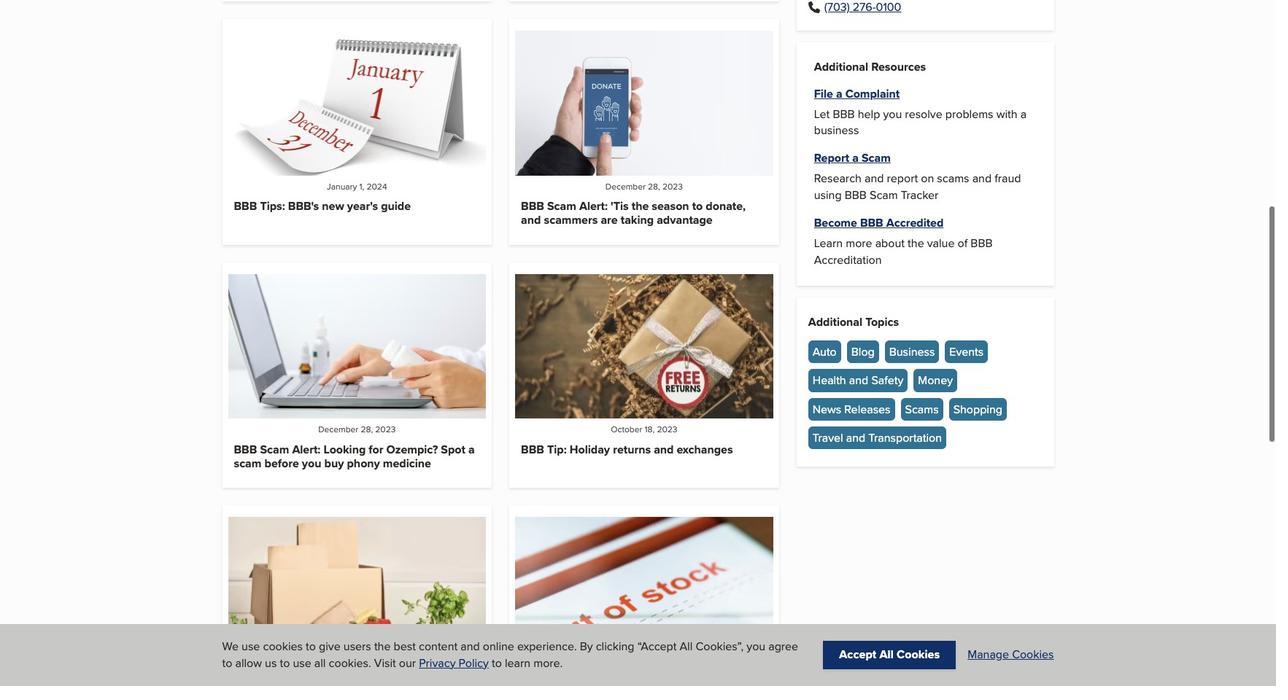 Task type: describe. For each thing, give the bounding box(es) containing it.
manage
[[968, 647, 1009, 664]]

buy
[[324, 455, 344, 472]]

agree
[[769, 639, 799, 656]]

online
[[483, 639, 514, 656]]

scam inside bbb scam alert: 'tis the season to donate, and scammers are taking advantage
[[547, 198, 577, 215]]

shopping
[[954, 401, 1003, 418]]

fraud
[[995, 170, 1021, 187]]

and left safety
[[849, 372, 869, 389]]

1 horizontal spatial use
[[293, 655, 311, 672]]

auto link
[[809, 341, 841, 364]]

bbb inside bbb scam alert: 'tis the season to donate, and scammers are taking advantage
[[521, 198, 544, 215]]

holiday
[[570, 441, 610, 458]]

about
[[876, 235, 905, 252]]

become bbb accredited link
[[814, 215, 944, 232]]

january
[[327, 180, 357, 192]]

file a complaint link
[[814, 85, 900, 102]]

to right "us"
[[280, 655, 290, 672]]

are
[[601, 212, 618, 229]]

cookies
[[263, 639, 303, 656]]

scammers
[[544, 212, 598, 229]]

all inside button
[[880, 647, 894, 664]]

content
[[419, 639, 458, 656]]

alert: for are
[[580, 198, 608, 215]]

and right travel
[[846, 430, 866, 446]]

spot
[[441, 441, 466, 458]]

safety
[[872, 372, 904, 389]]

manage cookies button
[[968, 647, 1054, 664]]

28, for for
[[361, 424, 373, 436]]

for
[[369, 441, 384, 458]]

bbb inside report a scam research and report on scams and fraud using bbb scam tracker
[[845, 187, 867, 203]]

our
[[399, 655, 416, 672]]

you inside bbb scam alert: looking for ozempic? spot a scam before you buy phony medicine
[[302, 455, 321, 472]]

additional for additional resources
[[814, 59, 869, 76]]

all
[[314, 655, 326, 672]]

a inside report a scam research and report on scams and fraud using bbb scam tracker
[[853, 150, 859, 167]]

on
[[921, 170, 934, 187]]

bbb scam alert: looking for ozempic? spot a scam before you buy phony medicine link
[[234, 441, 475, 472]]

advantage
[[657, 212, 713, 229]]

news
[[813, 401, 842, 418]]

18,
[[645, 424, 655, 436]]

december for looking
[[318, 424, 359, 436]]

returns
[[613, 441, 651, 458]]

users
[[344, 639, 371, 656]]

october 11, 2023
[[325, 667, 389, 680]]

all inside we use cookies to give users the best content and online experience. by clicking "accept all cookies", you agree to allow us to use all cookies. visit our
[[680, 639, 693, 656]]

season
[[652, 198, 689, 215]]

tip:
[[547, 441, 567, 458]]

of
[[958, 235, 968, 252]]

learn
[[814, 235, 843, 252]]

you inside we use cookies to give users the best content and online experience. by clicking "accept all cookies", you agree to allow us to use all cookies. visit our
[[747, 639, 766, 656]]

2023 for exchanges
[[657, 424, 678, 436]]

accreditation
[[814, 251, 882, 268]]

report a scam link
[[814, 150, 891, 167]]

and left fraud
[[973, 170, 992, 187]]

december 28, 2023 for for
[[318, 424, 396, 436]]

accept
[[840, 647, 877, 664]]

topics
[[866, 314, 899, 331]]

medicine
[[383, 455, 431, 472]]

looking
[[324, 441, 366, 458]]

cookies.
[[329, 655, 371, 672]]

guide
[[381, 198, 411, 215]]

year's
[[347, 198, 378, 215]]

events link
[[945, 341, 988, 364]]

bbb's
[[288, 198, 319, 215]]

october 18, 2023
[[611, 424, 678, 436]]

hands hold a smart phone that reads "donate." one finger hovers over the "donate" button. image
[[515, 31, 773, 176]]

become bbb accredited learn more about the value of bbb accreditation
[[814, 215, 993, 268]]

tracker
[[901, 187, 939, 203]]

scam up become bbb accredited link at the right top of the page
[[870, 187, 898, 203]]

report
[[887, 170, 918, 187]]

problems
[[946, 106, 994, 122]]

scams
[[937, 170, 970, 187]]

business link
[[885, 341, 940, 364]]

complaint
[[846, 85, 900, 102]]

news releases link
[[809, 398, 895, 421]]

taking
[[621, 212, 654, 229]]

resources
[[872, 59, 926, 76]]

and inside bbb scam alert: 'tis the season to donate, and scammers are taking advantage
[[521, 212, 541, 229]]

28, for the
[[648, 180, 660, 192]]

scams link
[[901, 398, 943, 421]]

phony
[[347, 455, 380, 472]]

more
[[846, 235, 873, 252]]

value
[[927, 235, 955, 252]]

2023 for ozempic?
[[375, 424, 396, 436]]

experience.
[[517, 639, 577, 656]]

bbb tips: bbb's new year's guide link
[[234, 198, 411, 215]]

you inside 'file a complaint let bbb help you resolve problems with a business'
[[883, 106, 902, 122]]

releases
[[845, 401, 891, 418]]

accredited
[[887, 215, 944, 232]]

business
[[814, 122, 859, 139]]

new
[[322, 198, 344, 215]]

scam
[[234, 455, 262, 472]]

become
[[814, 215, 857, 232]]

to left learn
[[492, 655, 502, 672]]

a inside bbb scam alert: looking for ozempic? spot a scam before you buy phony medicine
[[469, 441, 475, 458]]

allow
[[235, 655, 262, 672]]



Task type: locate. For each thing, give the bounding box(es) containing it.
1 horizontal spatial all
[[880, 647, 894, 664]]

28, up for
[[361, 424, 373, 436]]

you right "help"
[[883, 106, 902, 122]]

travel
[[813, 430, 843, 446]]

scams
[[905, 401, 939, 418]]

the for become bbb accredited learn more about the value of bbb accreditation
[[908, 235, 924, 252]]

and left the scammers
[[521, 212, 541, 229]]

1 vertical spatial additional
[[809, 314, 863, 331]]

1 horizontal spatial december
[[606, 180, 646, 192]]

28,
[[648, 180, 660, 192], [361, 424, 373, 436]]

scam
[[862, 150, 891, 167], [870, 187, 898, 203], [547, 198, 577, 215], [260, 441, 289, 458]]

0 horizontal spatial all
[[680, 639, 693, 656]]

0 vertical spatial 28,
[[648, 180, 660, 192]]

alert:
[[580, 198, 608, 215], [292, 441, 321, 458]]

december up looking
[[318, 424, 359, 436]]

donate,
[[706, 198, 746, 215]]

privacy policy link
[[419, 655, 489, 672]]

alert: left "buy"
[[292, 441, 321, 458]]

health and safety link
[[809, 370, 908, 392]]

bbb scam alert: looking for ozempic? spot a scam before you buy phony medicine
[[234, 441, 475, 472]]

december 28, 2023 up bbb scam alert: 'tis the season to donate, and scammers are taking advantage
[[606, 180, 683, 192]]

bbb inside 'file a complaint let bbb help you resolve problems with a business'
[[833, 106, 855, 122]]

cookies right the accept
[[897, 647, 940, 664]]

and inside we use cookies to give users the best content and online experience. by clicking "accept all cookies", you agree to allow us to use all cookies. visit our
[[461, 639, 480, 656]]

1 horizontal spatial you
[[747, 639, 766, 656]]

2023 right "11,"
[[369, 667, 389, 680]]

scam inside bbb scam alert: looking for ozempic? spot a scam before you buy phony medicine
[[260, 441, 289, 458]]

1 horizontal spatial december 28, 2023
[[606, 180, 683, 192]]

1 vertical spatial alert:
[[292, 441, 321, 458]]

we
[[222, 639, 239, 656]]

a right spot
[[469, 441, 475, 458]]

shopping link
[[949, 398, 1007, 421]]

0 vertical spatial october
[[611, 424, 643, 436]]

the for we use cookies to give users the best content and online experience. by clicking "accept all cookies", you agree to allow us to use all cookies. visit our
[[374, 639, 391, 656]]

1 horizontal spatial october
[[611, 424, 643, 436]]

0 vertical spatial december
[[606, 180, 646, 192]]

by
[[580, 639, 593, 656]]

tips:
[[260, 198, 285, 215]]

the inside bbb scam alert: 'tis the season to donate, and scammers are taking advantage
[[632, 198, 649, 215]]

cookies",
[[696, 639, 744, 656]]

2 vertical spatial the
[[374, 639, 391, 656]]

and left report on the top of page
[[865, 170, 884, 187]]

the inside we use cookies to give users the best content and online experience. by clicking "accept all cookies", you agree to allow us to use all cookies. visit our
[[374, 639, 391, 656]]

alert: left 'tis
[[580, 198, 608, 215]]

january 1, 2024
[[327, 180, 387, 192]]

and down 18,
[[654, 441, 674, 458]]

october for october 18, 2023
[[611, 424, 643, 436]]

the down accredited
[[908, 235, 924, 252]]

more.
[[534, 655, 563, 672]]

october
[[611, 424, 643, 436], [325, 667, 356, 680]]

2023 for season
[[663, 180, 683, 192]]

bbb inside bbb scam alert: looking for ozempic? spot a scam before you buy phony medicine
[[234, 441, 257, 458]]

cookies
[[897, 647, 940, 664], [1012, 647, 1054, 664]]

1 vertical spatial you
[[302, 455, 321, 472]]

bbb
[[833, 106, 855, 122], [845, 187, 867, 203], [234, 198, 257, 215], [521, 198, 544, 215], [860, 215, 884, 232], [971, 235, 993, 252], [234, 441, 257, 458], [521, 441, 544, 458]]

file a complaint let bbb help you resolve problems with a business
[[814, 85, 1027, 139]]

transportation
[[869, 430, 942, 446]]

december 28, 2023
[[606, 180, 683, 192], [318, 424, 396, 436]]

bbb scam alert: 'tis the season to donate, and scammers are taking advantage link
[[521, 198, 746, 229]]

travel and transportation
[[813, 430, 942, 446]]

give
[[319, 639, 341, 656]]

let
[[814, 106, 830, 122]]

october up bbb tip: holiday returns and exchanges
[[611, 424, 643, 436]]

money
[[918, 372, 953, 389]]

1 horizontal spatial the
[[632, 198, 649, 215]]

manage cookies
[[968, 647, 1054, 664]]

using
[[814, 187, 842, 203]]

0 horizontal spatial alert:
[[292, 441, 321, 458]]

to right season
[[692, 198, 703, 215]]

the right 'tis
[[632, 198, 649, 215]]

0 horizontal spatial december
[[318, 424, 359, 436]]

0 horizontal spatial cookies
[[897, 647, 940, 664]]

all right the accept
[[880, 647, 894, 664]]

to left give
[[306, 639, 316, 656]]

you left agree
[[747, 639, 766, 656]]

report a scam research and report on scams and fraud using bbb scam tracker
[[814, 150, 1021, 203]]

0 horizontal spatial you
[[302, 455, 321, 472]]

the inside become bbb accredited learn more about the value of bbb accreditation
[[908, 235, 924, 252]]

events
[[950, 344, 984, 361]]

december for 'tis
[[606, 180, 646, 192]]

out of stock text on smart phone screen. image
[[515, 518, 773, 663]]

1,
[[359, 180, 364, 192]]

and
[[865, 170, 884, 187], [973, 170, 992, 187], [521, 212, 541, 229], [849, 372, 869, 389], [846, 430, 866, 446], [654, 441, 674, 458], [461, 639, 480, 656]]

clicking
[[596, 639, 635, 656]]

money link
[[914, 370, 958, 392]]

file
[[814, 85, 833, 102]]

1 vertical spatial 28,
[[361, 424, 373, 436]]

resolve
[[905, 106, 943, 122]]

ozempic?
[[387, 441, 438, 458]]

2023 up season
[[663, 180, 683, 192]]

business
[[890, 344, 935, 361]]

to inside bbb scam alert: 'tis the season to donate, and scammers are taking advantage
[[692, 198, 703, 215]]

and left online at the bottom of the page
[[461, 639, 480, 656]]

0 vertical spatial additional
[[814, 59, 869, 76]]

health and safety
[[813, 372, 904, 389]]

october for october 11, 2023
[[325, 667, 356, 680]]

exchanges
[[677, 441, 733, 458]]

a
[[836, 85, 843, 102], [1021, 106, 1027, 122], [853, 150, 859, 167], [469, 441, 475, 458]]

visit
[[374, 655, 396, 672]]

holiday return and refund image
[[515, 274, 773, 419]]

2 horizontal spatial you
[[883, 106, 902, 122]]

learn
[[505, 655, 531, 672]]

1 horizontal spatial alert:
[[580, 198, 608, 215]]

brown bag fruits vegetables image
[[228, 518, 486, 663]]

0 vertical spatial alert:
[[580, 198, 608, 215]]

december 28, 2023 for the
[[606, 180, 683, 192]]

all right "accept
[[680, 639, 693, 656]]

bbb scam alert: 'tis the season to donate, and scammers are taking advantage
[[521, 198, 746, 229]]

2 vertical spatial you
[[747, 639, 766, 656]]

2024
[[367, 180, 387, 192]]

auto
[[813, 344, 837, 361]]

news releases
[[813, 401, 891, 418]]

2023
[[663, 180, 683, 192], [375, 424, 396, 436], [657, 424, 678, 436], [369, 667, 389, 680]]

0 horizontal spatial use
[[242, 639, 260, 656]]

scam up report on the top of page
[[862, 150, 891, 167]]

2023 up for
[[375, 424, 396, 436]]

0 vertical spatial the
[[632, 198, 649, 215]]

before
[[265, 455, 299, 472]]

you left "buy"
[[302, 455, 321, 472]]

cookies right manage
[[1012, 647, 1054, 664]]

additional up auto
[[809, 314, 863, 331]]

policy
[[459, 655, 489, 672]]

blog
[[852, 344, 875, 361]]

28, up season
[[648, 180, 660, 192]]

december up 'tis
[[606, 180, 646, 192]]

a right the file
[[836, 85, 843, 102]]

to left allow
[[222, 655, 232, 672]]

alert: inside bbb scam alert: 'tis the season to donate, and scammers are taking advantage
[[580, 198, 608, 215]]

2 cookies from the left
[[1012, 647, 1054, 664]]

a right with
[[1021, 106, 1027, 122]]

alert: for you
[[292, 441, 321, 458]]

with
[[997, 106, 1018, 122]]

bbb tip: holiday returns and exchanges link
[[521, 441, 733, 458]]

october left "11,"
[[325, 667, 356, 680]]

scam left "buy"
[[260, 441, 289, 458]]

0 horizontal spatial october
[[325, 667, 356, 680]]

scam left are
[[547, 198, 577, 215]]

use right we
[[242, 639, 260, 656]]

0 horizontal spatial 28,
[[361, 424, 373, 436]]

alert: inside bbb scam alert: looking for ozempic? spot a scam before you buy phony medicine
[[292, 441, 321, 458]]

additional resources
[[814, 59, 926, 76]]

additional topics
[[809, 314, 899, 331]]

2023 right 18,
[[657, 424, 678, 436]]

report
[[814, 150, 850, 167]]

1 vertical spatial october
[[325, 667, 356, 680]]

1 vertical spatial december 28, 2023
[[318, 424, 396, 436]]

1 vertical spatial the
[[908, 235, 924, 252]]

use
[[242, 639, 260, 656], [293, 655, 311, 672]]

best
[[394, 639, 416, 656]]

1 vertical spatial december
[[318, 424, 359, 436]]

to
[[692, 198, 703, 215], [306, 639, 316, 656], [222, 655, 232, 672], [280, 655, 290, 672], [492, 655, 502, 672]]

blog link
[[847, 341, 879, 364]]

0 horizontal spatial december 28, 2023
[[318, 424, 396, 436]]

1 cookies from the left
[[897, 647, 940, 664]]

travel and transportation link
[[809, 427, 947, 450]]

2 horizontal spatial the
[[908, 235, 924, 252]]

a right report
[[853, 150, 859, 167]]

woman choosing medication online pharmac. purchase of drugs and medicine online. image
[[228, 274, 486, 419]]

accept all cookies button
[[823, 642, 956, 670]]

december 28, 2023 up looking
[[318, 424, 396, 436]]

0 vertical spatial december 28, 2023
[[606, 180, 683, 192]]

additional up file a complaint link
[[814, 59, 869, 76]]

december
[[606, 180, 646, 192], [318, 424, 359, 436]]

0 horizontal spatial the
[[374, 639, 391, 656]]

1 horizontal spatial cookies
[[1012, 647, 1054, 664]]

bbb tip: holiday returns and exchanges
[[521, 441, 733, 458]]

us
[[265, 655, 277, 672]]

additional for additional topics
[[809, 314, 863, 331]]

0 vertical spatial you
[[883, 106, 902, 122]]

the left best
[[374, 639, 391, 656]]

use left all
[[293, 655, 311, 672]]

1 horizontal spatial 28,
[[648, 180, 660, 192]]

'tis
[[611, 198, 629, 215]]

we use cookies to give users the best content and online experience. by clicking "accept all cookies", you agree to allow us to use all cookies. visit our
[[222, 639, 799, 672]]



Task type: vqa. For each thing, say whether or not it's contained in the screenshot.
the
yes



